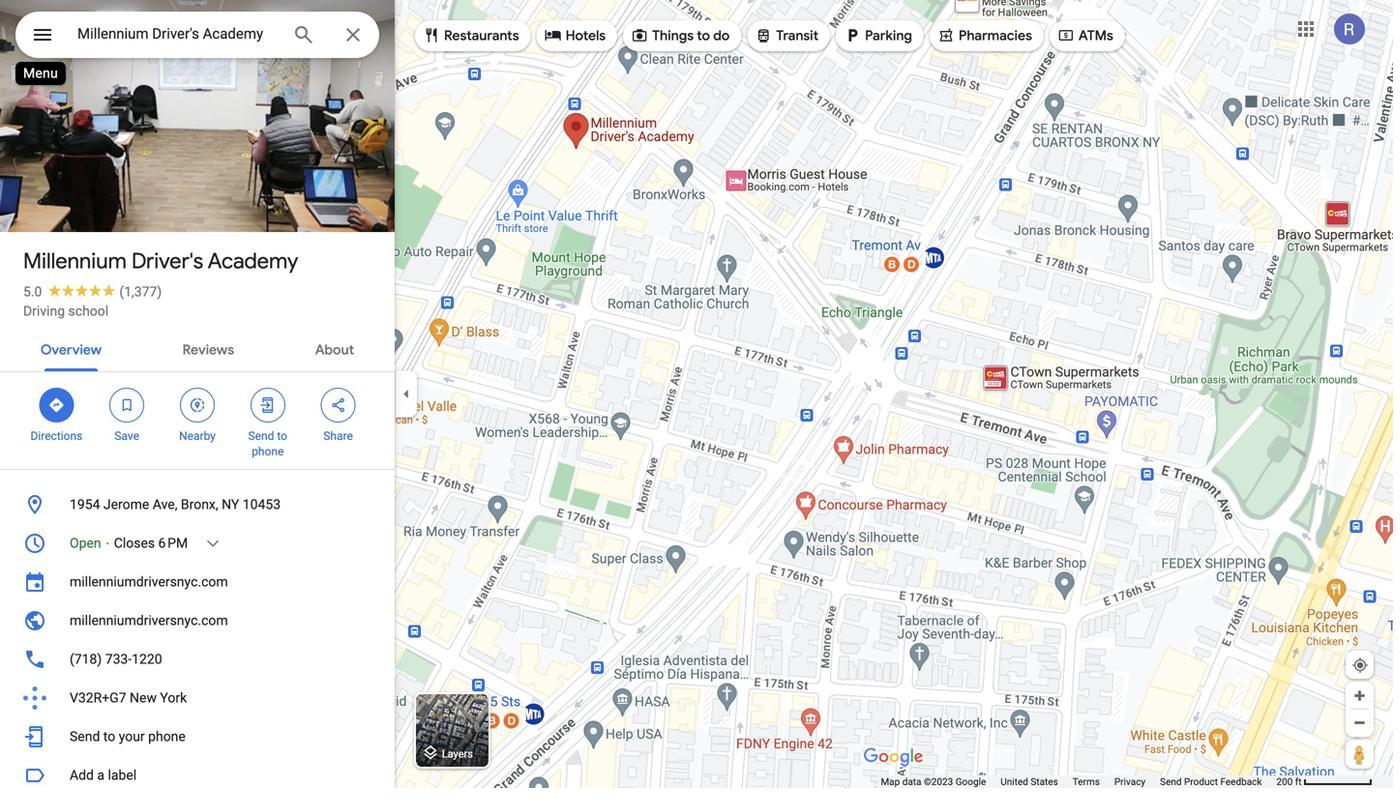Task type: locate. For each thing, give the bounding box(es) containing it.
millenniumdriversnyc.com link
[[0, 563, 395, 602], [0, 602, 395, 641]]

 atms
[[1058, 25, 1114, 46]]

hotels
[[566, 27, 606, 45]]

data
[[903, 777, 922, 788]]

photos
[[71, 192, 118, 210]]

send down the ''
[[248, 430, 274, 443]]

 hotels
[[545, 25, 606, 46]]

2 horizontal spatial to
[[697, 27, 710, 45]]

send to your phone button
[[0, 718, 395, 757]]

0 vertical spatial send
[[248, 430, 274, 443]]

privacy button
[[1115, 776, 1146, 789]]

1 horizontal spatial phone
[[252, 445, 284, 459]]

200
[[1277, 777, 1293, 788]]

reviews
[[183, 342, 234, 359]]

send inside send to phone
[[248, 430, 274, 443]]

send product feedback button
[[1161, 776, 1262, 789]]

2 horizontal spatial send
[[1161, 777, 1182, 788]]

hours image
[[23, 532, 46, 556]]

phone right your
[[148, 729, 186, 745]]

1 vertical spatial phone
[[148, 729, 186, 745]]

to
[[697, 27, 710, 45], [277, 430, 287, 443], [103, 729, 115, 745]]

1 horizontal spatial send
[[248, 430, 274, 443]]

millenniumdriversnyc.com
[[70, 574, 228, 590], [70, 613, 228, 629]]

transit
[[776, 27, 819, 45]]

2 millenniumdriversnyc.com link from the top
[[0, 602, 395, 641]]

phone inside button
[[148, 729, 186, 745]]

(1,377)
[[119, 284, 162, 300]]

to left do
[[697, 27, 710, 45]]

send inside information for millennium driver's academy region
[[70, 729, 100, 745]]

to left the share
[[277, 430, 287, 443]]

5.0 stars image
[[42, 284, 119, 297]]

v32r+g7 new york button
[[0, 679, 395, 718]]

0 horizontal spatial send
[[70, 729, 100, 745]]

york
[[160, 691, 187, 706]]

2 vertical spatial send
[[1161, 777, 1182, 788]]

phone down the ''
[[252, 445, 284, 459]]

⋅
[[105, 536, 111, 552]]

send
[[248, 430, 274, 443], [70, 729, 100, 745], [1161, 777, 1182, 788]]

send left product
[[1161, 777, 1182, 788]]

1 vertical spatial send
[[70, 729, 100, 745]]

0 vertical spatial phone
[[252, 445, 284, 459]]

1954 jerome ave, bronx, ny 10453
[[70, 497, 281, 513]]

feedback
[[1221, 777, 1262, 788]]

phone
[[252, 445, 284, 459], [148, 729, 186, 745]]


[[330, 395, 347, 416]]

1 vertical spatial millenniumdriversnyc.com
[[70, 613, 228, 629]]

add a label
[[70, 768, 137, 784]]

zoom out image
[[1353, 716, 1368, 731]]

send for send product feedback
[[1161, 777, 1182, 788]]

millenniumdriversnyc.com link up 1220
[[0, 602, 395, 641]]

733-
[[105, 652, 132, 668]]

send for send to phone
[[248, 430, 274, 443]]

tab list
[[0, 325, 395, 372]]

send to your phone
[[70, 729, 186, 745]]

terms button
[[1073, 776, 1100, 789]]

2 vertical spatial to
[[103, 729, 115, 745]]

tab list containing overview
[[0, 325, 395, 372]]

actions for millennium driver's academy region
[[0, 373, 395, 469]]

footer containing map data ©2023 google
[[881, 776, 1277, 789]]


[[844, 25, 861, 46]]

directions
[[30, 430, 83, 443]]

overview button
[[25, 325, 117, 372]]

ny
[[222, 497, 239, 513]]

1 millenniumdriversnyc.com from the top
[[70, 574, 228, 590]]

atms
[[1079, 27, 1114, 45]]

1954 jerome ave, bronx, ny 10453 button
[[0, 486, 395, 525]]

millenniumdriversnyc.com link down show open hours for the week image
[[0, 563, 395, 602]]

send to phone
[[248, 430, 287, 459]]

photo of millennium driver's academy image
[[0, 0, 395, 273]]

1 horizontal spatial to
[[277, 430, 287, 443]]

to left your
[[103, 729, 115, 745]]

send up add
[[70, 729, 100, 745]]

united
[[1001, 777, 1029, 788]]

nearby
[[179, 430, 216, 443]]

(718) 733-1220 button
[[0, 641, 395, 679]]

new
[[130, 691, 157, 706]]

millenniumdriversnyc.com down closes
[[70, 574, 228, 590]]

phone inside send to phone
[[252, 445, 284, 459]]

0 horizontal spatial to
[[103, 729, 115, 745]]

school
[[68, 303, 109, 319]]

0 vertical spatial to
[[697, 27, 710, 45]]

bronx,
[[181, 497, 218, 513]]

add a label button
[[0, 757, 395, 789]]

1 vertical spatial to
[[277, 430, 287, 443]]

to inside send to phone
[[277, 430, 287, 443]]

200 ft
[[1277, 777, 1302, 788]]

millennium driver's academy main content
[[0, 0, 395, 789]]

0 vertical spatial millenniumdriversnyc.com
[[70, 574, 228, 590]]

parking
[[865, 27, 913, 45]]

millenniumdriversnyc.com up 1220
[[70, 613, 228, 629]]

label
[[108, 768, 137, 784]]

10453
[[243, 497, 281, 513]]

1954
[[70, 497, 100, 513]]

reviews button
[[167, 325, 250, 372]]


[[259, 395, 277, 416]]

footer
[[881, 776, 1277, 789]]

0 horizontal spatial phone
[[148, 729, 186, 745]]

85
[[49, 192, 67, 210]]

a
[[97, 768, 105, 784]]

to for send to your phone
[[103, 729, 115, 745]]

restaurants
[[444, 27, 519, 45]]

(718) 733-1220
[[70, 652, 162, 668]]

None field
[[77, 22, 277, 45]]

to inside button
[[103, 729, 115, 745]]

google maps element
[[0, 0, 1394, 789]]


[[31, 21, 54, 49]]



Task type: vqa. For each thing, say whether or not it's contained in the screenshot.


Task type: describe. For each thing, give the bounding box(es) containing it.
open
[[70, 536, 101, 552]]

85 photos
[[49, 192, 118, 210]]

things
[[652, 27, 694, 45]]

google account: ruby anderson  
(rubyanndersson@gmail.com) image
[[1335, 14, 1366, 45]]

driver's
[[132, 248, 203, 275]]


[[189, 395, 206, 416]]

1,377 reviews element
[[119, 284, 162, 300]]

united states
[[1001, 777, 1059, 788]]

 transit
[[755, 25, 819, 46]]

information for millennium driver's academy region
[[0, 486, 395, 757]]

closes
[[114, 536, 155, 552]]


[[631, 25, 649, 46]]

 parking
[[844, 25, 913, 46]]

v32r+g7
[[70, 691, 126, 706]]


[[48, 395, 65, 416]]

to for send to phone
[[277, 430, 287, 443]]

united states button
[[1001, 776, 1059, 789]]

 button
[[15, 12, 70, 62]]

none field inside millennium driver's academy field
[[77, 22, 277, 45]]

open ⋅ closes 6 pm
[[70, 536, 188, 552]]

map
[[881, 777, 900, 788]]

 things to do
[[631, 25, 730, 46]]

driving school
[[23, 303, 109, 319]]

v32r+g7 new york
[[70, 691, 187, 706]]


[[423, 25, 440, 46]]

about
[[315, 342, 354, 359]]

ave,
[[153, 497, 178, 513]]

85 photos button
[[15, 184, 126, 218]]

send for send to your phone
[[70, 729, 100, 745]]

product
[[1185, 777, 1218, 788]]

your
[[119, 729, 145, 745]]

to inside  things to do
[[697, 27, 710, 45]]

millennium driver's academy
[[23, 248, 298, 275]]

save
[[115, 430, 139, 443]]

©2023
[[924, 777, 954, 788]]

millennium
[[23, 248, 127, 275]]

 pharmacies
[[938, 25, 1033, 46]]


[[118, 395, 136, 416]]

2 millenniumdriversnyc.com from the top
[[70, 613, 228, 629]]

show street view coverage image
[[1346, 740, 1374, 769]]

(718)
[[70, 652, 102, 668]]

 restaurants
[[423, 25, 519, 46]]

show open hours for the week image
[[204, 535, 222, 553]]

footer inside google maps element
[[881, 776, 1277, 789]]

jerome
[[103, 497, 149, 513]]

academy
[[208, 248, 298, 275]]


[[755, 25, 773, 46]]

map data ©2023 google
[[881, 777, 986, 788]]

privacy
[[1115, 777, 1146, 788]]

google
[[956, 777, 986, 788]]

about button
[[300, 325, 370, 372]]

do
[[714, 27, 730, 45]]

show your location image
[[1352, 657, 1369, 675]]

1220
[[132, 652, 162, 668]]


[[1058, 25, 1075, 46]]

collapse side panel image
[[396, 384, 417, 405]]

states
[[1031, 777, 1059, 788]]

pharmacies
[[959, 27, 1033, 45]]

ft
[[1296, 777, 1302, 788]]

200 ft button
[[1277, 777, 1373, 788]]

5.0
[[23, 284, 42, 300]]

6 pm
[[158, 536, 188, 552]]

Millennium Driver's Academy field
[[15, 12, 379, 58]]

send product feedback
[[1161, 777, 1262, 788]]

layers
[[442, 748, 473, 761]]

driving
[[23, 303, 65, 319]]

add
[[70, 768, 94, 784]]

zoom in image
[[1353, 689, 1368, 704]]

 search field
[[15, 12, 379, 62]]

share
[[324, 430, 353, 443]]

terms
[[1073, 777, 1100, 788]]

tab list inside google maps element
[[0, 325, 395, 372]]


[[545, 25, 562, 46]]

driving school button
[[23, 302, 109, 321]]

1 millenniumdriversnyc.com link from the top
[[0, 563, 395, 602]]

overview
[[40, 342, 102, 359]]


[[938, 25, 955, 46]]



